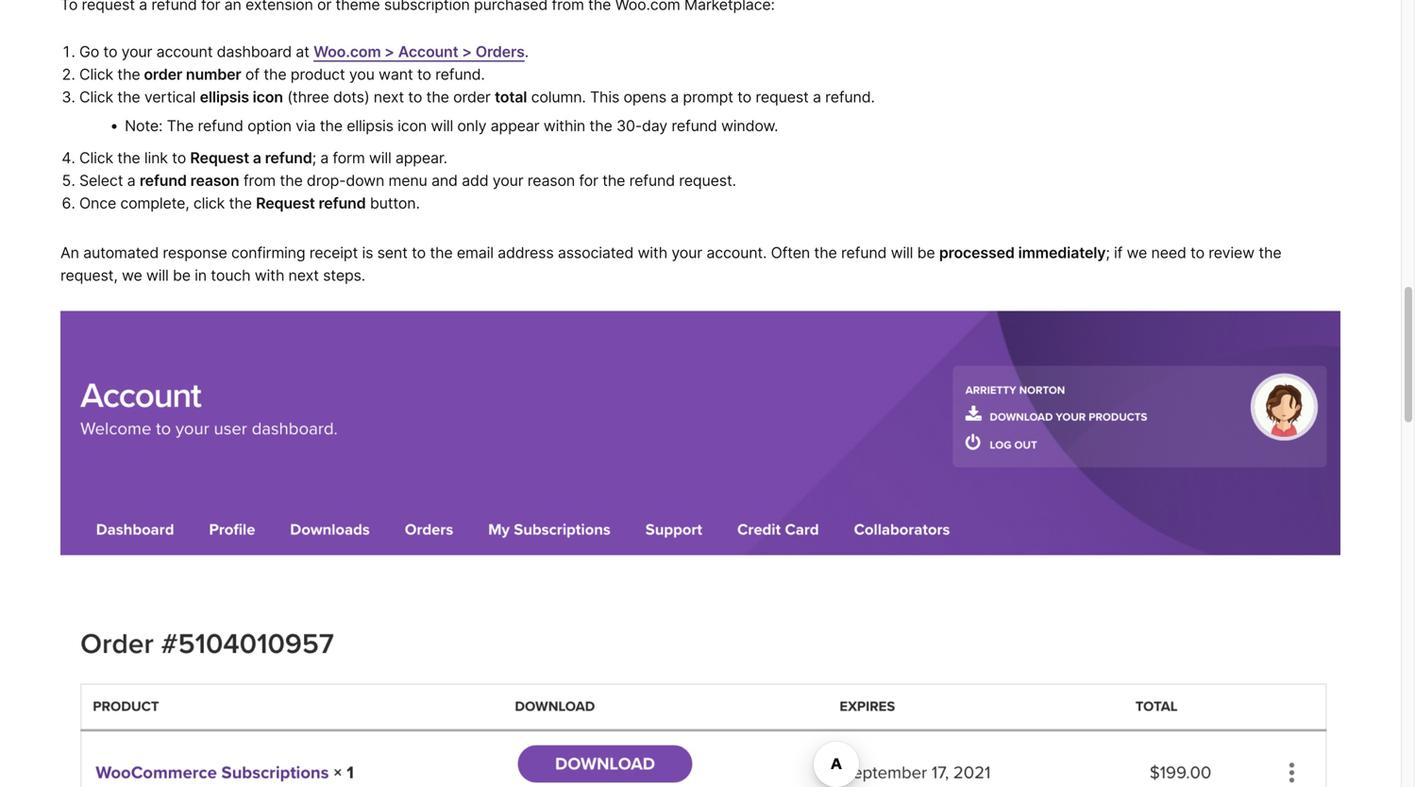 Task type: describe. For each thing, give the bounding box(es) containing it.
refund down prompt
[[672, 117, 717, 135]]

2 vertical spatial your
[[672, 243, 702, 262]]

click the link to request a refund ; a form will appear. select a refund reason from the drop-down menu and add your reason for the refund request. once complete, click the request refund button.
[[79, 149, 736, 213]]

will left processed
[[891, 243, 913, 262]]

refund right often on the right top
[[841, 243, 887, 262]]

in
[[195, 266, 207, 284]]

email
[[457, 243, 494, 262]]

to down account
[[417, 65, 431, 83]]

automated
[[83, 243, 159, 262]]

orders
[[476, 42, 525, 61]]

want
[[379, 65, 413, 83]]

next inside "; if we need to review the request, we will be in touch with next steps."
[[288, 266, 319, 284]]

request.
[[679, 172, 736, 190]]

drop-
[[307, 172, 346, 190]]

0 vertical spatial next
[[374, 88, 404, 106]]

address
[[498, 243, 554, 262]]

to down want
[[408, 88, 422, 106]]

30-
[[617, 117, 642, 135]]

2 reason from the left
[[528, 172, 575, 190]]

a up the from
[[253, 149, 261, 167]]

immediately
[[1018, 243, 1106, 262]]

go to your account dashboard at woo.com > account > orders . click the order number of the product you want to refund.
[[79, 42, 529, 83]]

account
[[398, 42, 458, 61]]

appear
[[491, 117, 540, 135]]

.
[[525, 42, 529, 61]]

0 vertical spatial ellipsis
[[200, 88, 249, 106]]

often
[[771, 243, 810, 262]]

processed
[[939, 243, 1015, 262]]

once
[[79, 194, 116, 213]]

day
[[642, 117, 668, 135]]

1 horizontal spatial request
[[256, 194, 315, 213]]

this
[[590, 88, 619, 106]]

click inside go to your account dashboard at woo.com > account > orders . click the order number of the product you want to refund.
[[79, 65, 113, 83]]

total
[[495, 88, 527, 106]]

1 > from the left
[[385, 42, 395, 61]]

opens
[[624, 88, 666, 106]]

column.
[[531, 88, 586, 106]]

go
[[79, 42, 99, 61]]

from
[[243, 172, 276, 190]]

add
[[462, 172, 489, 190]]

account
[[156, 42, 213, 61]]

sent
[[377, 243, 408, 262]]

be inside "; if we need to review the request, we will be in touch with next steps."
[[173, 266, 191, 284]]

with inside "; if we need to review the request, we will be in touch with next steps."
[[255, 266, 284, 284]]

0 vertical spatial request
[[190, 149, 249, 167]]

within
[[544, 117, 585, 135]]

; inside "; if we need to review the request, we will be in touch with next steps."
[[1106, 243, 1110, 262]]

account.
[[707, 243, 767, 262]]

refund right the
[[198, 117, 243, 135]]

woo.com
[[314, 42, 381, 61]]

if
[[1114, 243, 1123, 262]]

will inside "; if we need to review the request, we will be in touch with next steps."
[[146, 266, 169, 284]]

you
[[349, 65, 375, 83]]

link
[[144, 149, 168, 167]]

prompt
[[683, 88, 733, 106]]

menu
[[389, 172, 427, 190]]

complete,
[[120, 194, 189, 213]]

refund down link
[[140, 172, 187, 190]]

1 horizontal spatial be
[[917, 243, 935, 262]]

note: the refund option via the ellipsis icon will only appear within the 30-day refund window.
[[125, 117, 778, 135]]

to up window.
[[738, 88, 752, 106]]

1 vertical spatial refund.
[[825, 88, 875, 106]]

for
[[579, 172, 598, 190]]

a right request
[[813, 88, 821, 106]]

(three
[[287, 88, 329, 106]]

window.
[[721, 117, 778, 135]]

refund down day
[[629, 172, 675, 190]]

the inside "; if we need to review the request, we will be in touch with next steps."
[[1259, 243, 1282, 262]]

click the vertical ellipsis icon (three dots) next to the order total column. this opens a prompt to request a refund.
[[79, 88, 875, 106]]

0 vertical spatial with
[[638, 243, 668, 262]]

note:
[[125, 117, 163, 135]]



Task type: vqa. For each thing, say whether or not it's contained in the screenshot.
to request a refund for an extension or theme subscription purchased from the woo.com marketplace:
no



Task type: locate. For each thing, give the bounding box(es) containing it.
a right select
[[127, 172, 135, 190]]

1 horizontal spatial your
[[493, 172, 524, 190]]

appear.
[[395, 149, 447, 167]]

be
[[917, 243, 935, 262], [173, 266, 191, 284]]

> left orders
[[462, 42, 472, 61]]

next down want
[[374, 88, 404, 106]]

1 vertical spatial next
[[288, 266, 319, 284]]

click for click the vertical ellipsis icon (three dots) next to the order total column. this opens a prompt to request a refund.
[[79, 88, 113, 106]]

response
[[163, 243, 227, 262]]

0 horizontal spatial with
[[255, 266, 284, 284]]

icon up appear.
[[398, 117, 427, 135]]

receipt
[[309, 243, 358, 262]]

number
[[186, 65, 241, 83]]

2 > from the left
[[462, 42, 472, 61]]

1 horizontal spatial refund.
[[825, 88, 875, 106]]

is
[[362, 243, 373, 262]]

; if we need to review the request, we will be in touch with next steps.
[[60, 243, 1282, 284]]

form
[[333, 149, 365, 167]]

icon
[[253, 88, 283, 106], [398, 117, 427, 135]]

associated
[[558, 243, 634, 262]]

your right go
[[121, 42, 152, 61]]

your left account.
[[672, 243, 702, 262]]

0 vertical spatial icon
[[253, 88, 283, 106]]

0 vertical spatial be
[[917, 243, 935, 262]]

refund. right request
[[825, 88, 875, 106]]

; left if
[[1106, 243, 1110, 262]]

refund
[[198, 117, 243, 135], [672, 117, 717, 135], [265, 149, 312, 167], [140, 172, 187, 190], [629, 172, 675, 190], [319, 194, 366, 213], [841, 243, 887, 262]]

click for click the link to request a refund ; a form will appear. select a refund reason from the drop-down menu and add your reason for the refund request. once complete, click the request refund button.
[[79, 149, 113, 167]]

1 horizontal spatial order
[[453, 88, 491, 106]]

0 horizontal spatial be
[[173, 266, 191, 284]]

2 horizontal spatial your
[[672, 243, 702, 262]]

0 horizontal spatial >
[[385, 42, 395, 61]]

0 horizontal spatial next
[[288, 266, 319, 284]]

1 horizontal spatial ellipsis
[[347, 117, 394, 135]]

1 horizontal spatial icon
[[398, 117, 427, 135]]

0 horizontal spatial we
[[122, 266, 142, 284]]

0 vertical spatial refund.
[[435, 65, 485, 83]]

be left processed
[[917, 243, 935, 262]]

0 horizontal spatial reason
[[190, 172, 239, 190]]

0 horizontal spatial request
[[190, 149, 249, 167]]

confirming
[[231, 243, 305, 262]]

and
[[431, 172, 458, 190]]

; inside 'click the link to request a refund ; a form will appear. select a refund reason from the drop-down menu and add your reason for the refund request. once complete, click the request refund button.'
[[312, 149, 316, 167]]

a right opens at the left top of the page
[[671, 88, 679, 106]]

0 horizontal spatial refund.
[[435, 65, 485, 83]]

order up only
[[453, 88, 491, 106]]

ellipsis
[[200, 88, 249, 106], [347, 117, 394, 135]]

dots)
[[333, 88, 370, 106]]

1 vertical spatial ellipsis
[[347, 117, 394, 135]]

1 vertical spatial icon
[[398, 117, 427, 135]]

request down the from
[[256, 194, 315, 213]]

need
[[1151, 243, 1187, 262]]

product
[[291, 65, 345, 83]]

ellipsis down dots) at the top of page
[[347, 117, 394, 135]]

option
[[247, 117, 292, 135]]

reason left for
[[528, 172, 575, 190]]

request up the from
[[190, 149, 249, 167]]

0 vertical spatial we
[[1127, 243, 1147, 262]]

1 vertical spatial your
[[493, 172, 524, 190]]

an automated response confirming receipt is sent to the email address associated with your account. often the refund will be processed immediately
[[60, 243, 1106, 262]]

to inside "; if we need to review the request, we will be in touch with next steps."
[[1191, 243, 1205, 262]]

to right sent
[[412, 243, 426, 262]]

0 vertical spatial click
[[79, 65, 113, 83]]

order inside go to your account dashboard at woo.com > account > orders . click the order number of the product you want to refund.
[[144, 65, 182, 83]]

2 vertical spatial click
[[79, 149, 113, 167]]

0 horizontal spatial ;
[[312, 149, 316, 167]]

0 vertical spatial your
[[121, 42, 152, 61]]

1 horizontal spatial we
[[1127, 243, 1147, 262]]

reason
[[190, 172, 239, 190], [528, 172, 575, 190]]

request
[[190, 149, 249, 167], [256, 194, 315, 213]]

vertical
[[144, 88, 196, 106]]

request,
[[60, 266, 118, 284]]

0 vertical spatial ;
[[312, 149, 316, 167]]

to right go
[[103, 42, 117, 61]]

via
[[296, 117, 316, 135]]

button.
[[370, 194, 420, 213]]

will down automated
[[146, 266, 169, 284]]

with right associated
[[638, 243, 668, 262]]

;
[[312, 149, 316, 167], [1106, 243, 1110, 262]]

refund down via
[[265, 149, 312, 167]]

we right if
[[1127, 243, 1147, 262]]

a
[[671, 88, 679, 106], [813, 88, 821, 106], [253, 149, 261, 167], [320, 149, 329, 167], [127, 172, 135, 190]]

refund.
[[435, 65, 485, 83], [825, 88, 875, 106]]

down
[[346, 172, 384, 190]]

0 horizontal spatial icon
[[253, 88, 283, 106]]

will up down
[[369, 149, 391, 167]]

> up want
[[385, 42, 395, 61]]

0 horizontal spatial order
[[144, 65, 182, 83]]

0 horizontal spatial ellipsis
[[200, 88, 249, 106]]

of
[[245, 65, 260, 83]]

>
[[385, 42, 395, 61], [462, 42, 472, 61]]

only
[[457, 117, 487, 135]]

order
[[144, 65, 182, 83], [453, 88, 491, 106]]

2 click from the top
[[79, 88, 113, 106]]

to
[[103, 42, 117, 61], [417, 65, 431, 83], [408, 88, 422, 106], [738, 88, 752, 106], [172, 149, 186, 167], [412, 243, 426, 262], [1191, 243, 1205, 262]]

order up vertical
[[144, 65, 182, 83]]

1 horizontal spatial reason
[[528, 172, 575, 190]]

refund down drop-
[[319, 194, 366, 213]]

steps.
[[323, 266, 365, 284]]

1 horizontal spatial next
[[374, 88, 404, 106]]

will
[[431, 117, 453, 135], [369, 149, 391, 167], [891, 243, 913, 262], [146, 266, 169, 284]]

1 vertical spatial request
[[256, 194, 315, 213]]

will left only
[[431, 117, 453, 135]]

reason up "click"
[[190, 172, 239, 190]]

refund. up click the vertical ellipsis icon (three dots) next to the order total column. this opens a prompt to request a refund.
[[435, 65, 485, 83]]

a up drop-
[[320, 149, 329, 167]]

review
[[1209, 243, 1255, 262]]

the
[[167, 117, 194, 135]]

your right add
[[493, 172, 524, 190]]

at
[[296, 42, 309, 61]]

ellipsis down number
[[200, 88, 249, 106]]

touch
[[211, 266, 251, 284]]

the
[[117, 65, 140, 83], [264, 65, 287, 83], [117, 88, 140, 106], [426, 88, 449, 106], [320, 117, 343, 135], [590, 117, 612, 135], [117, 149, 140, 167], [280, 172, 303, 190], [602, 172, 625, 190], [229, 194, 252, 213], [430, 243, 453, 262], [814, 243, 837, 262], [1259, 243, 1282, 262]]

to inside 'click the link to request a refund ; a form will appear. select a refund reason from the drop-down menu and add your reason for the refund request. once complete, click the request refund button.'
[[172, 149, 186, 167]]

0 horizontal spatial your
[[121, 42, 152, 61]]

click inside 'click the link to request a refund ; a form will appear. select a refund reason from the drop-down menu and add your reason for the refund request. once complete, click the request refund button.'
[[79, 149, 113, 167]]

1 click from the top
[[79, 65, 113, 83]]

be left "in"
[[173, 266, 191, 284]]

your inside go to your account dashboard at woo.com > account > orders . click the order number of the product you want to refund.
[[121, 42, 152, 61]]

your inside 'click the link to request a refund ; a form will appear. select a refund reason from the drop-down menu and add your reason for the refund request. once complete, click the request refund button.'
[[493, 172, 524, 190]]

we down automated
[[122, 266, 142, 284]]

; up drop-
[[312, 149, 316, 167]]

refund. inside go to your account dashboard at woo.com > account > orders . click the order number of the product you want to refund.
[[435, 65, 485, 83]]

1 horizontal spatial ;
[[1106, 243, 1110, 262]]

dashboard
[[217, 42, 292, 61]]

1 vertical spatial ;
[[1106, 243, 1110, 262]]

1 horizontal spatial with
[[638, 243, 668, 262]]

woo.com > account > orders link
[[314, 42, 525, 61]]

with down confirming
[[255, 266, 284, 284]]

request
[[756, 88, 809, 106]]

select
[[79, 172, 123, 190]]

0 vertical spatial order
[[144, 65, 182, 83]]

1 vertical spatial we
[[122, 266, 142, 284]]

3 click from the top
[[79, 149, 113, 167]]

next
[[374, 88, 404, 106], [288, 266, 319, 284]]

an
[[60, 243, 79, 262]]

will inside 'click the link to request a refund ; a form will appear. select a refund reason from the drop-down menu and add your reason for the refund request. once complete, click the request refund button.'
[[369, 149, 391, 167]]

1 vertical spatial be
[[173, 266, 191, 284]]

to right need
[[1191, 243, 1205, 262]]

to right link
[[172, 149, 186, 167]]

1 vertical spatial with
[[255, 266, 284, 284]]

your
[[121, 42, 152, 61], [493, 172, 524, 190], [672, 243, 702, 262]]

1 vertical spatial order
[[453, 88, 491, 106]]

click
[[79, 65, 113, 83], [79, 88, 113, 106], [79, 149, 113, 167]]

1 vertical spatial click
[[79, 88, 113, 106]]

we
[[1127, 243, 1147, 262], [122, 266, 142, 284]]

with
[[638, 243, 668, 262], [255, 266, 284, 284]]

icon down of
[[253, 88, 283, 106]]

1 reason from the left
[[190, 172, 239, 190]]

next down receipt
[[288, 266, 319, 284]]

1 horizontal spatial >
[[462, 42, 472, 61]]

click
[[193, 194, 225, 213]]



